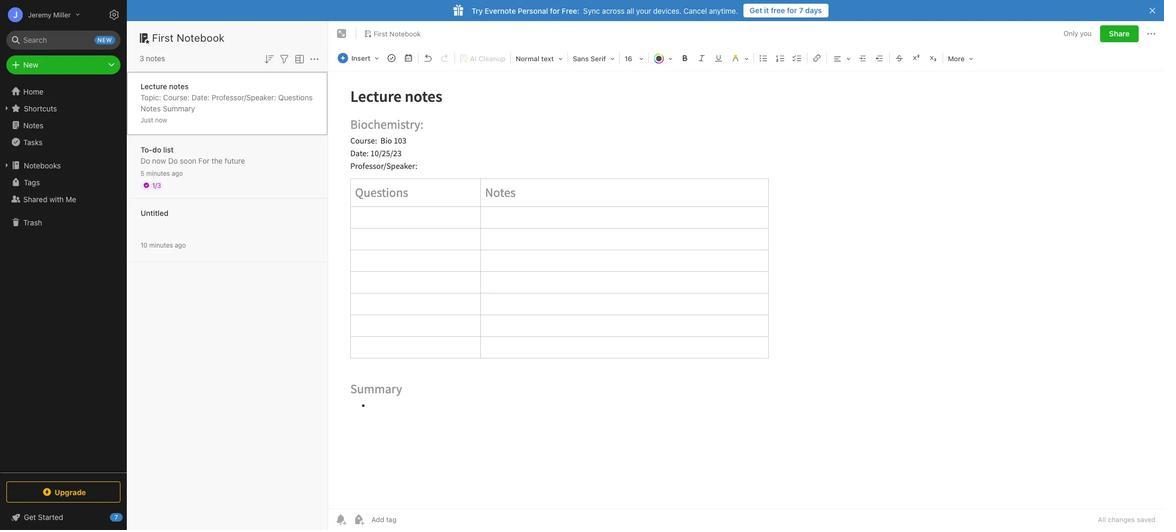 Task type: vqa. For each thing, say whether or not it's contained in the screenshot.
Brad Klo on the top left of the page
no



Task type: locate. For each thing, give the bounding box(es) containing it.
notebook
[[390, 29, 421, 38], [177, 32, 225, 44]]

evernote
[[485, 6, 516, 15]]

7
[[799, 6, 804, 15], [115, 514, 118, 521]]

7 inside "button"
[[799, 6, 804, 15]]

tree
[[0, 83, 127, 473]]

get inside help and learning task checklist field
[[24, 513, 36, 522]]

1 horizontal spatial notes
[[169, 82, 189, 91]]

you
[[1080, 29, 1092, 38]]

now right just
[[155, 116, 167, 124]]

do down to-
[[141, 156, 150, 165]]

7 left click to collapse icon
[[115, 514, 118, 521]]

0 horizontal spatial notes
[[146, 54, 165, 63]]

1 vertical spatial now
[[152, 156, 166, 165]]

get started
[[24, 513, 63, 522]]

now down to-do list
[[152, 156, 166, 165]]

1 horizontal spatial first notebook
[[374, 29, 421, 38]]

get left "started"
[[24, 513, 36, 522]]

Font size field
[[621, 51, 647, 66]]

try evernote personal for free: sync across all your devices. cancel anytime.
[[472, 6, 738, 15]]

3
[[140, 54, 144, 63]]

notes up course:
[[169, 82, 189, 91]]

1 horizontal spatial notebook
[[390, 29, 421, 38]]

1 vertical spatial get
[[24, 513, 36, 522]]

jeremy
[[28, 10, 51, 19]]

bold image
[[678, 51, 692, 66]]

first notebook button
[[360, 26, 425, 41]]

expand notebooks image
[[3, 161, 11, 170]]

topic: course: date: professor/speaker: questions notes summary
[[141, 93, 313, 113]]

only you
[[1064, 29, 1092, 38]]

notebook inside note list element
[[177, 32, 225, 44]]

notes
[[146, 54, 165, 63], [169, 82, 189, 91]]

home link
[[0, 83, 127, 100]]

ago down the soon
[[172, 169, 183, 177]]

7 left days
[[799, 6, 804, 15]]

More field
[[945, 51, 977, 66]]

do down list
[[168, 156, 178, 165]]

first
[[374, 29, 388, 38], [152, 32, 174, 44]]

first inside button
[[374, 29, 388, 38]]

0 horizontal spatial first
[[152, 32, 174, 44]]

numbered list image
[[773, 51, 788, 66]]

ago
[[172, 169, 183, 177], [175, 241, 186, 249]]

to-do list
[[141, 145, 174, 154]]

lecture
[[141, 82, 167, 91]]

notes up tasks
[[23, 121, 43, 130]]

0 vertical spatial more actions field
[[1145, 25, 1158, 42]]

tree containing home
[[0, 83, 127, 473]]

0 horizontal spatial 7
[[115, 514, 118, 521]]

all
[[1098, 516, 1106, 524]]

more actions image
[[308, 53, 321, 65]]

Heading level field
[[512, 51, 567, 66]]

miller
[[53, 10, 71, 19]]

1 vertical spatial more actions field
[[308, 52, 321, 65]]

lecture notes
[[141, 82, 189, 91]]

course:
[[163, 93, 190, 102]]

Sort options field
[[263, 52, 275, 65]]

0 horizontal spatial first notebook
[[152, 32, 225, 44]]

notes right 3
[[146, 54, 165, 63]]

me
[[66, 195, 76, 204]]

note list element
[[127, 21, 328, 531]]

minutes up 1/3
[[146, 169, 170, 177]]

for for free:
[[550, 6, 560, 15]]

task image
[[384, 51, 399, 66]]

0 vertical spatial 7
[[799, 6, 804, 15]]

free:
[[562, 6, 580, 15]]

0 vertical spatial notes
[[141, 104, 161, 113]]

list
[[163, 145, 174, 154]]

get left it
[[750, 6, 762, 15]]

trash link
[[0, 214, 126, 231]]

notes link
[[0, 117, 126, 134]]

summary
[[163, 104, 195, 113]]

new button
[[6, 55, 121, 75]]

more
[[948, 54, 965, 63]]

0 horizontal spatial get
[[24, 513, 36, 522]]

only
[[1064, 29, 1079, 38]]

for for 7
[[787, 6, 797, 15]]

notes down topic:
[[141, 104, 161, 113]]

get
[[750, 6, 762, 15], [24, 513, 36, 522]]

notes inside 'topic: course: date: professor/speaker: questions notes summary'
[[141, 104, 161, 113]]

0 horizontal spatial for
[[550, 6, 560, 15]]

Alignment field
[[828, 51, 855, 66]]

sans
[[573, 54, 589, 63]]

do
[[152, 145, 161, 154]]

professor/speaker:
[[212, 93, 276, 102]]

add a reminder image
[[335, 514, 347, 526]]

0 vertical spatial ago
[[172, 169, 183, 177]]

personal
[[518, 6, 548, 15]]

minutes right 10 at left
[[149, 241, 173, 249]]

0 horizontal spatial notes
[[23, 121, 43, 130]]

0 horizontal spatial do
[[141, 156, 150, 165]]

0 horizontal spatial more actions field
[[308, 52, 321, 65]]

saved
[[1137, 516, 1156, 524]]

new
[[23, 60, 38, 69]]

minutes
[[146, 169, 170, 177], [149, 241, 173, 249]]

Note Editor text field
[[328, 72, 1164, 509]]

tags
[[24, 178, 40, 187]]

first notebook up 3 notes
[[152, 32, 225, 44]]

superscript image
[[909, 51, 924, 66]]

More actions field
[[1145, 25, 1158, 42], [308, 52, 321, 65]]

for right the free
[[787, 6, 797, 15]]

shared
[[23, 195, 47, 204]]

ago for 5 minutes ago
[[172, 169, 183, 177]]

1 vertical spatial 7
[[115, 514, 118, 521]]

1 horizontal spatial first
[[374, 29, 388, 38]]

for left free:
[[550, 6, 560, 15]]

now
[[155, 116, 167, 124], [152, 156, 166, 165]]

1 horizontal spatial do
[[168, 156, 178, 165]]

first notebook
[[374, 29, 421, 38], [152, 32, 225, 44]]

tags button
[[0, 174, 126, 191]]

expand note image
[[336, 27, 348, 40]]

for
[[787, 6, 797, 15], [550, 6, 560, 15]]

notebook inside button
[[390, 29, 421, 38]]

for inside get it free for 7 days "button"
[[787, 6, 797, 15]]

5
[[141, 169, 145, 177]]

soon
[[180, 156, 196, 165]]

italic image
[[694, 51, 709, 66]]

outdent image
[[873, 51, 887, 66]]

shared with me link
[[0, 191, 126, 208]]

new
[[98, 36, 112, 43]]

0 vertical spatial now
[[155, 116, 167, 124]]

0 vertical spatial get
[[750, 6, 762, 15]]

first up task icon
[[374, 29, 388, 38]]

2 do from the left
[[168, 156, 178, 165]]

minutes for 5
[[146, 169, 170, 177]]

7 inside help and learning task checklist field
[[115, 514, 118, 521]]

0 horizontal spatial notebook
[[177, 32, 225, 44]]

1 horizontal spatial get
[[750, 6, 762, 15]]

1 vertical spatial ago
[[175, 241, 186, 249]]

View options field
[[291, 52, 306, 65]]

do
[[141, 156, 150, 165], [168, 156, 178, 165]]

0 vertical spatial minutes
[[146, 169, 170, 177]]

it
[[764, 6, 769, 15]]

notes
[[141, 104, 161, 113], [23, 121, 43, 130]]

untitled
[[141, 209, 168, 218]]

shortcuts
[[24, 104, 57, 113]]

first notebook up task icon
[[374, 29, 421, 38]]

text
[[541, 54, 554, 63]]

insert
[[351, 54, 370, 62]]

get for get it free for 7 days
[[750, 6, 762, 15]]

1 vertical spatial notes
[[169, 82, 189, 91]]

1 horizontal spatial for
[[787, 6, 797, 15]]

first notebook inside note list element
[[152, 32, 225, 44]]

devices.
[[653, 6, 682, 15]]

first up 3 notes
[[152, 32, 174, 44]]

1 horizontal spatial 7
[[799, 6, 804, 15]]

get inside get it free for 7 days "button"
[[750, 6, 762, 15]]

settings image
[[108, 8, 121, 21]]

1 vertical spatial minutes
[[149, 241, 173, 249]]

0 vertical spatial notes
[[146, 54, 165, 63]]

1 vertical spatial notes
[[23, 121, 43, 130]]

note window element
[[328, 21, 1164, 531]]

questions
[[278, 93, 313, 102]]

1 for from the left
[[787, 6, 797, 15]]

ago right 10 at left
[[175, 241, 186, 249]]

1 horizontal spatial notes
[[141, 104, 161, 113]]

5 minutes ago
[[141, 169, 183, 177]]

2 for from the left
[[550, 6, 560, 15]]

started
[[38, 513, 63, 522]]

more actions field right share button
[[1145, 25, 1158, 42]]

1 do from the left
[[141, 156, 150, 165]]

your
[[636, 6, 651, 15]]

more actions field right view options field
[[308, 52, 321, 65]]



Task type: describe. For each thing, give the bounding box(es) containing it.
add tag image
[[353, 514, 365, 526]]

now for just
[[155, 116, 167, 124]]

checklist image
[[790, 51, 805, 66]]

home
[[23, 87, 43, 96]]

try
[[472, 6, 483, 15]]

all
[[627, 6, 634, 15]]

notebooks link
[[0, 157, 126, 174]]

subscript image
[[926, 51, 941, 66]]

tasks button
[[0, 134, 126, 151]]

tasks
[[23, 138, 42, 147]]

new search field
[[14, 31, 115, 50]]

anytime.
[[709, 6, 738, 15]]

cancel
[[684, 6, 707, 15]]

indent image
[[856, 51, 871, 66]]

minutes for 10
[[149, 241, 173, 249]]

first notebook inside button
[[374, 29, 421, 38]]

3 notes
[[140, 54, 165, 63]]

just now
[[141, 116, 167, 124]]

do now do soon for the future
[[141, 156, 245, 165]]

shared with me
[[23, 195, 76, 204]]

jeremy miller
[[28, 10, 71, 19]]

1/3
[[152, 182, 161, 189]]

with
[[49, 195, 64, 204]]

for
[[198, 156, 210, 165]]

just
[[141, 116, 153, 124]]

insert link image
[[810, 51, 825, 66]]

10
[[141, 241, 148, 249]]

free
[[771, 6, 785, 15]]

future
[[225, 156, 245, 165]]

underline image
[[711, 51, 726, 66]]

Font color field
[[650, 51, 677, 66]]

notes inside notes 'link'
[[23, 121, 43, 130]]

to-
[[141, 145, 152, 154]]

1 horizontal spatial more actions field
[[1145, 25, 1158, 42]]

Font family field
[[569, 51, 618, 66]]

16
[[625, 54, 632, 63]]

first inside note list element
[[152, 32, 174, 44]]

serif
[[591, 54, 606, 63]]

Help and Learning task checklist field
[[0, 510, 127, 526]]

Highlight field
[[727, 51, 753, 66]]

undo image
[[421, 51, 436, 66]]

notebooks
[[24, 161, 61, 170]]

Add filters field
[[278, 52, 291, 65]]

across
[[602, 6, 625, 15]]

topic:
[[141, 93, 161, 102]]

upgrade button
[[6, 482, 121, 503]]

trash
[[23, 218, 42, 227]]

shortcuts button
[[0, 100, 126, 117]]

10 minutes ago
[[141, 241, 186, 249]]

notes for 3 notes
[[146, 54, 165, 63]]

get it free for 7 days
[[750, 6, 822, 15]]

Account field
[[0, 4, 80, 25]]

get it free for 7 days button
[[744, 4, 829, 17]]

days
[[805, 6, 822, 15]]

bulleted list image
[[756, 51, 771, 66]]

Search text field
[[14, 31, 113, 50]]

Add tag field
[[371, 515, 450, 525]]

sans serif
[[573, 54, 606, 63]]

share button
[[1100, 25, 1139, 42]]

now for do
[[152, 156, 166, 165]]

normal
[[516, 54, 540, 63]]

Insert field
[[335, 51, 383, 66]]

sync
[[583, 6, 600, 15]]

all changes saved
[[1098, 516, 1156, 524]]

changes
[[1108, 516, 1135, 524]]

upgrade
[[55, 488, 86, 497]]

click to collapse image
[[123, 511, 131, 524]]

strikethrough image
[[892, 51, 907, 66]]

the
[[212, 156, 223, 165]]

normal text
[[516, 54, 554, 63]]

calendar event image
[[401, 51, 416, 66]]

ago for 10 minutes ago
[[175, 241, 186, 249]]

notes for lecture notes
[[169, 82, 189, 91]]

more actions image
[[1145, 27, 1158, 40]]

share
[[1109, 29, 1130, 38]]

add filters image
[[278, 53, 291, 65]]

date:
[[192, 93, 210, 102]]

get for get started
[[24, 513, 36, 522]]



